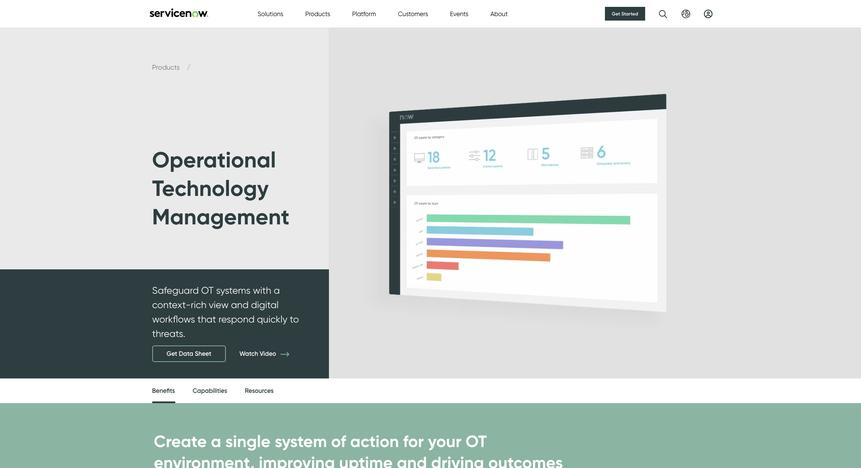 Task type: vqa. For each thing, say whether or not it's contained in the screenshot.
Products
yes



Task type: describe. For each thing, give the bounding box(es) containing it.
customers button
[[398, 9, 428, 18]]

resources
[[245, 388, 274, 395]]

contextualize and safeguard ot for fast threat response image
[[91, 28, 716, 379]]

operational
[[152, 146, 276, 174]]

events button
[[450, 9, 468, 18]]

of
[[331, 432, 346, 452]]

management
[[152, 204, 290, 231]]

a inside 'create a single system of action for your ot environment, improving uptime and driving outcome'
[[211, 432, 221, 452]]

platform
[[352, 10, 376, 17]]

rich
[[191, 299, 206, 311]]

environment,
[[154, 453, 255, 469]]

create a single system of action for your ot environment, improving uptime and driving outcome
[[154, 432, 563, 469]]

get data sheet
[[167, 351, 211, 358]]

customers
[[398, 10, 428, 17]]

capabilities link
[[193, 379, 227, 404]]

view
[[209, 299, 229, 311]]

with
[[253, 285, 271, 297]]

system
[[275, 432, 327, 452]]

create
[[154, 432, 207, 452]]

products for products link
[[152, 63, 181, 72]]

sheet
[[195, 351, 211, 358]]

data
[[179, 351, 193, 358]]

safeguard ot systems with a context-rich view and digital workflows that respond quickly to threats.
[[152, 285, 299, 340]]

events
[[450, 10, 468, 17]]

digital
[[251, 299, 279, 311]]

ot inside 'create a single system of action for your ot environment, improving uptime and driving outcome'
[[466, 432, 487, 452]]

safeguard
[[152, 285, 199, 297]]

quickly
[[257, 314, 287, 326]]

started
[[622, 11, 638, 17]]

servicenow image
[[149, 8, 209, 17]]

benefits link
[[152, 379, 175, 406]]

systems
[[216, 285, 251, 297]]



Task type: locate. For each thing, give the bounding box(es) containing it.
1 horizontal spatial and
[[397, 453, 427, 469]]

0 horizontal spatial and
[[231, 299, 249, 311]]

watch video link
[[239, 350, 299, 358]]

action
[[350, 432, 399, 452]]

and up respond
[[231, 299, 249, 311]]

get for get data sheet
[[167, 351, 177, 358]]

1 vertical spatial get
[[167, 351, 177, 358]]

1 horizontal spatial ot
[[466, 432, 487, 452]]

platform button
[[352, 9, 376, 18]]

get started
[[612, 11, 638, 17]]

0 vertical spatial get
[[612, 11, 620, 17]]

resources link
[[245, 379, 274, 404]]

to
[[290, 314, 299, 326]]

ot up rich
[[201, 285, 214, 297]]

capabilities
[[193, 388, 227, 395]]

0 horizontal spatial products
[[152, 63, 181, 72]]

1 vertical spatial products
[[152, 63, 181, 72]]

1 horizontal spatial a
[[274, 285, 280, 297]]

products
[[305, 10, 330, 17], [152, 63, 181, 72]]

get for get started
[[612, 11, 620, 17]]

threats.
[[152, 328, 185, 340]]

products link
[[152, 63, 181, 72]]

0 horizontal spatial ot
[[201, 285, 214, 297]]

a right with
[[274, 285, 280, 297]]

a up environment,
[[211, 432, 221, 452]]

solutions
[[258, 10, 283, 17]]

1 vertical spatial and
[[397, 453, 427, 469]]

0 vertical spatial and
[[231, 299, 249, 311]]

driving
[[431, 453, 484, 469]]

get started link
[[605, 7, 645, 21]]

0 vertical spatial a
[[274, 285, 280, 297]]

operational technology management
[[152, 146, 290, 231]]

1 vertical spatial ot
[[466, 432, 487, 452]]

ot inside "safeguard ot systems with a context-rich view and digital workflows that respond quickly to threats."
[[201, 285, 214, 297]]

get left data
[[167, 351, 177, 358]]

0 horizontal spatial get
[[167, 351, 177, 358]]

go to servicenow account image
[[704, 9, 712, 18]]

benefits
[[152, 388, 175, 395]]

watch
[[239, 350, 258, 358]]

0 vertical spatial ot
[[201, 285, 214, 297]]

improving
[[259, 453, 335, 469]]

get
[[612, 11, 620, 17], [167, 351, 177, 358]]

watch video
[[239, 350, 278, 358]]

a inside "safeguard ot systems with a context-rich view and digital workflows that respond quickly to threats."
[[274, 285, 280, 297]]

uptime
[[339, 453, 393, 469]]

technology
[[152, 175, 269, 202]]

about
[[490, 10, 508, 17]]

1 horizontal spatial get
[[612, 11, 620, 17]]

a
[[274, 285, 280, 297], [211, 432, 221, 452]]

products button
[[305, 9, 330, 18]]

solutions button
[[258, 9, 283, 18]]

1 vertical spatial a
[[211, 432, 221, 452]]

and inside 'create a single system of action for your ot environment, improving uptime and driving outcome'
[[397, 453, 427, 469]]

1 horizontal spatial products
[[305, 10, 330, 17]]

0 horizontal spatial a
[[211, 432, 221, 452]]

products for products dropdown button
[[305, 10, 330, 17]]

ot
[[201, 285, 214, 297], [466, 432, 487, 452]]

and
[[231, 299, 249, 311], [397, 453, 427, 469]]

for
[[403, 432, 424, 452]]

your
[[428, 432, 462, 452]]

single
[[225, 432, 271, 452]]

and inside "safeguard ot systems with a context-rich view and digital workflows that respond quickly to threats."
[[231, 299, 249, 311]]

workflows
[[152, 314, 195, 326]]

about button
[[490, 9, 508, 18]]

get data sheet link
[[152, 346, 226, 363]]

context-
[[152, 299, 191, 311]]

video
[[260, 350, 276, 358]]

and down 'for'
[[397, 453, 427, 469]]

respond
[[219, 314, 255, 326]]

0 vertical spatial products
[[305, 10, 330, 17]]

get left started
[[612, 11, 620, 17]]

that
[[197, 314, 216, 326]]

ot up driving
[[466, 432, 487, 452]]



